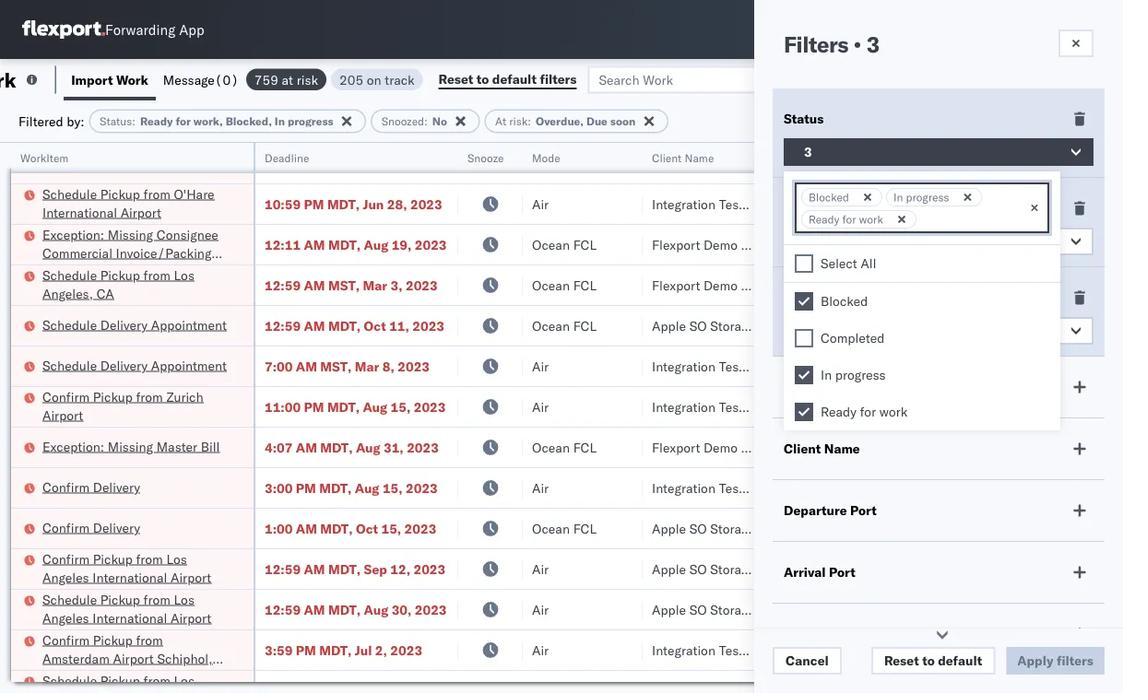 Task type: describe. For each thing, give the bounding box(es) containing it.
at risk : overdue, due soon
[[495, 114, 636, 128]]

integration test account - on ag down completed
[[772, 399, 970, 415]]

confirm pickup from amsterdam airport schiphol, haarlemmermeer, netherlands button
[[42, 631, 230, 685]]

ready inside list box
[[821, 404, 857, 420]]

am for 7:00 am mst, mar 8, 2023
[[296, 358, 317, 374]]

205 on track
[[339, 71, 415, 88]]

confirm pickup from zurich airport link
[[42, 388, 230, 425]]

759
[[254, 71, 278, 88]]

consignee inside button
[[772, 151, 825, 165]]

28,
[[387, 196, 407, 212]]

schedule pickup from los angeles international airport link
[[42, 591, 230, 628]]

os
[[1071, 23, 1089, 36]]

2389713
[[1026, 399, 1082, 415]]

client inside button
[[652, 151, 682, 165]]

schedule for 12:59 am mdt, oct 11, 2023
[[42, 317, 97, 333]]

demo for 12:11 am mdt, aug 19, 2023
[[704, 237, 738, 253]]

flex-2345290
[[986, 602, 1082, 618]]

12 flex- from the top
[[986, 602, 1026, 618]]

los for 12:59 am mst, mar 3, 2023
[[174, 267, 195, 283]]

message
[[163, 71, 215, 88]]

dep button
[[1095, 147, 1123, 165]]

delivery for 1:00 am mdt, oct 15, 2023
[[93, 520, 140, 536]]

lcl
[[573, 155, 596, 172]]

progress inside list box
[[835, 367, 886, 383]]

oct for 15,
[[356, 521, 378, 537]]

resize handle column header for consignee
[[925, 143, 947, 694]]

upload
[[42, 154, 84, 171]]

select all
[[821, 255, 877, 272]]

schedule delivery appointment link for 7:00
[[42, 356, 227, 375]]

delivery right of
[[137, 154, 185, 171]]

mdt, for 12:11 am mdt, aug 19, 2023
[[328, 237, 361, 253]]

fcl for 4:07 am mdt, aug 31, 2023
[[573, 439, 597, 456]]

mdt, for 12:59 am mdt, sep 12, 2023
[[328, 561, 361, 577]]

12:59 for 12:59 am mdt, aug 30, 2023
[[265, 602, 301, 618]]

air for 7:00 am mst, mar 8, 2023
[[532, 358, 549, 374]]

filters
[[540, 71, 577, 87]]

3, for mar
[[391, 277, 403, 293]]

759 at risk
[[254, 71, 318, 88]]

confirm pickup from zurich airport button
[[42, 388, 230, 427]]

confirm pickup from zurich airport
[[42, 389, 204, 423]]

11,
[[389, 318, 409, 334]]

work inside list box
[[880, 404, 908, 420]]

list
[[42, 263, 64, 279]]

2023 for 12:59 am mdt, aug 30, 2023
[[415, 602, 447, 618]]

schedule for 12:59 am mdt, aug 30, 2023
[[42, 592, 97, 608]]

am for 12:11 am mdt, aug 19, 2023
[[304, 237, 325, 253]]

workitem button
[[11, 147, 235, 165]]

5 flex- from the top
[[986, 318, 1026, 334]]

sha for apple so storage (do not use)
[[1104, 602, 1123, 618]]

flex-2124373
[[986, 155, 1082, 172]]

2023 for 12:59 am mdt, sep 12, 2023
[[414, 561, 446, 577]]

(do for 12:59 am mdt, oct 11, 2023
[[758, 318, 785, 334]]

1 vertical spatial client
[[784, 441, 821, 457]]

6 schedule from the top
[[42, 673, 97, 689]]

2023 for 3:59 pm mdt, jul 2, 2023
[[390, 642, 422, 658]]

all
[[861, 255, 877, 272]]

angeles for schedule pickup from los angeles international airport
[[42, 610, 89, 626]]

1911466 for 12:59 am mst, mar 3, 2023
[[1026, 277, 1082, 293]]

import work button
[[64, 59, 156, 101]]

trading for cascade trading ltd.
[[826, 155, 869, 172]]

0 vertical spatial work
[[859, 213, 883, 226]]

0 vertical spatial risk
[[297, 71, 318, 88]]

integration test account - on ag up departure port
[[772, 480, 970, 496]]

ag left flex-2377570 at the right bottom of the page
[[953, 480, 970, 496]]

0 vertical spatial no
[[432, 114, 447, 128]]

reset for reset to default filters
[[439, 71, 473, 87]]

storage for 1:00 am mdt, oct 15, 2023
[[710, 521, 755, 537]]

15, for 3:00 pm mdt, aug 15, 2023
[[383, 480, 403, 496]]

4:07
[[265, 439, 293, 456]]

0 vertical spatial ready for work
[[809, 213, 883, 226]]

schedule delivery appointment button for 7:00 am mst, mar 8, 2023
[[42, 356, 227, 377]]

schiphol,
[[157, 651, 213, 667]]

filtered
[[18, 113, 63, 129]]

3, for sep
[[381, 155, 393, 172]]

schedule delivery appointment link for 12:59
[[42, 316, 227, 334]]

at
[[282, 71, 293, 88]]

1 vertical spatial in
[[894, 190, 903, 204]]

12:59 am mst, mar 3, 2023
[[265, 277, 438, 293]]

4 flex- from the top
[[986, 277, 1026, 293]]

bat button
[[1076, 66, 1123, 94]]

mst, for 7:00
[[320, 358, 352, 374]]

lagerfeld for 7:00 am mst, mar 8, 2023
[[957, 358, 1012, 374]]

1 flex- from the top
[[986, 155, 1026, 172]]

risk for at risk : overdue, due soon
[[509, 114, 528, 128]]

status : ready for work, blocked, in progress
[[100, 114, 334, 128]]

2023 for 10:59 pm mdt, jun 28, 2023
[[410, 196, 442, 212]]

0 vertical spatial for
[[176, 114, 191, 128]]

consignee left the 2
[[741, 237, 803, 253]]

mdt, for 11:00 pm mdt, aug 15, 2023
[[327, 399, 360, 415]]

pickup for 3:59 pm mdt, jul 2, 2023
[[93, 632, 133, 648]]

so for 12:59 am mdt, oct 11, 2023
[[690, 318, 707, 334]]

consignee up departure port
[[857, 439, 919, 456]]

storage for 12:59 am mdt, sep 12, 2023
[[710, 561, 755, 577]]

nin for 12:59 am mst, mar 3, 2023
[[1104, 277, 1123, 293]]

12:59 for 12:59 am mdt, sep 12, 2023
[[265, 561, 301, 577]]

jul
[[355, 642, 372, 658]]

3:59 pm mdt, jul 2, 2023
[[265, 642, 422, 658]]

schedule delivery appointment for 12:59 am mdt, oct 11, 2023
[[42, 317, 227, 333]]

mode inside button
[[532, 151, 560, 165]]

exception: missing consignee commercial invoice/packing list
[[42, 226, 218, 279]]

airport inside schedule pickup from los angeles international airport
[[171, 610, 211, 626]]

confirm pickup from amsterdam airport schiphol, haarlemmermeer, netherlands link
[[42, 631, 230, 685]]

upload proof of delivery button
[[42, 154, 185, 174]]

3 : from the left
[[528, 114, 531, 128]]

dep
[[1104, 151, 1123, 165]]

import
[[71, 71, 113, 88]]

2 flex- from the top
[[986, 196, 1026, 212]]

from for 12:59 am mdt, sep 12, 2023
[[136, 551, 163, 567]]

nin for 12:11 am mdt, aug 19, 2023
[[1104, 237, 1123, 253]]

file exception
[[893, 71, 979, 88]]

ocean fcl for 12:11 am mdt, aug 19, 2023
[[532, 237, 597, 253]]

integration for 3:00 pm mdt, aug 15, 2023
[[772, 480, 836, 496]]

angeles, for second schedule pickup from los angeles, ca button from the bottom of the page
[[42, 285, 93, 302]]

ocean fcl for 12:59 am mst, mar 3, 2023
[[532, 277, 597, 293]]

bookings for 12:59 am mst, mar 3, 2023
[[772, 277, 826, 293]]

test for 3:00 pm mdt, aug 15, 2023
[[839, 480, 863, 496]]

arrival port
[[784, 564, 856, 581]]

(0)
[[215, 71, 239, 88]]

7:00
[[265, 358, 293, 374]]

airport inside the confirm pickup from zurich airport
[[42, 407, 83, 423]]

appointment for 7:00 am mst, mar 8, 2023
[[151, 357, 227, 374]]

on
[[367, 71, 381, 88]]

flex-2377570
[[986, 480, 1082, 496]]

message (0)
[[163, 71, 239, 88]]

1 vertical spatial blocked
[[821, 293, 868, 309]]

departure
[[784, 503, 847, 519]]

apple so storage (do not use) for 1:00 am mdt, oct 15, 2023
[[652, 521, 851, 537]]

10 flex- from the top
[[986, 521, 1026, 537]]

arrival
[[784, 564, 826, 581]]

pickup down amsterdam
[[100, 673, 140, 689]]

apple so storage (do not use) for 12:59 am mdt, sep 12, 2023
[[652, 561, 851, 577]]

aug for 11:00 pm mdt, aug 15, 2023
[[363, 399, 387, 415]]

bookings for 12:11 am mdt, aug 19, 2023
[[772, 237, 826, 253]]

from down the schiphol,
[[143, 673, 170, 689]]

2 2177389 from the top
[[1026, 521, 1082, 537]]

schedule pickup from los angeles international airport
[[42, 592, 211, 626]]

resize handle column header for flex id
[[1073, 143, 1095, 694]]

2023 for 4:07 am mdt, aug 31, 2023
[[407, 439, 439, 456]]

30,
[[392, 602, 412, 618]]

not for 12:59 am mdt, aug 30, 2023
[[788, 602, 814, 618]]

1:00 am mdt, oct 15, 2023
[[265, 521, 437, 537]]

integration test account - swarovski
[[772, 196, 989, 212]]

12:11
[[265, 237, 301, 253]]

bookings test consignee for 12:11 am mdt, aug 19, 2023
[[772, 237, 919, 253]]

Search Shipments (/) text field
[[770, 16, 948, 43]]

Search Work text field
[[588, 66, 789, 94]]

yan
[[1104, 155, 1123, 172]]

cancel button
[[773, 647, 842, 675]]

confirm for amsterdam
[[42, 632, 90, 648]]

2 confirm from the top
[[42, 479, 90, 495]]

confirm pickup from los angeles international airport button
[[42, 550, 230, 589]]

port for departure port
[[850, 503, 877, 519]]

2221222
[[1026, 196, 1082, 212]]

air for 10:59 pm mdt, jun 28, 2023
[[532, 196, 549, 212]]

test for 4:07 am mdt, aug 31, 2023
[[829, 439, 854, 456]]

client name button
[[643, 147, 744, 165]]

reset to default filters
[[439, 71, 577, 87]]

4:59
[[265, 155, 293, 172]]

pm for 4:59
[[296, 155, 316, 172]]

test for 12:59 am mst, mar 3, 2023
[[829, 277, 854, 293]]

am for 12:59 am mdt, sep 12, 2023
[[304, 561, 325, 577]]

0 vertical spatial progress
[[288, 114, 334, 128]]

3 flex- from the top
[[986, 237, 1026, 253]]

1 vertical spatial in progress
[[821, 367, 886, 383]]

3 inside the 3 button
[[804, 144, 812, 160]]

ocean for 4:59 pm mdt, sep 3, 2023
[[532, 155, 570, 172]]

mdt, for 3:00 pm mdt, aug 15, 2023
[[319, 480, 352, 496]]

ag up departure port
[[833, 480, 850, 496]]

2 schedule pickup from los angeles, ca button from the top
[[42, 672, 230, 694]]

filters • 3
[[784, 30, 880, 58]]

confirm pickup from los angeles international airport
[[42, 551, 211, 586]]

flex-1911466 for 12:59 am mst, mar 3, 2023
[[986, 277, 1082, 293]]

work
[[116, 71, 148, 88]]

consignee up --
[[741, 277, 803, 293]]

from for 12:59 am mdt, aug 30, 2023
[[143, 592, 170, 608]]

international inside the schedule pickup from o'hare international airport
[[42, 204, 117, 220]]

2166988
[[1026, 358, 1082, 374]]

upload proof of delivery link
[[42, 154, 185, 172]]

12:59 am mdt, aug 30, 2023
[[265, 602, 447, 618]]

7:00 am mst, mar 8, 2023
[[265, 358, 430, 374]]

flexport for 12:11 am mdt, aug 19, 2023
[[652, 237, 700, 253]]

zurich
[[166, 389, 204, 405]]

flex-1911466 for 12:11 am mdt, aug 19, 2023
[[986, 237, 1082, 253]]

mdt, for 3:59 pm mdt, jul 2, 2023
[[319, 642, 352, 658]]

hon for 12:59 am mdt, oct 11, 2023
[[1104, 318, 1123, 334]]

4:59 pm mdt, sep 3, 2023
[[265, 155, 429, 172]]

flex id
[[956, 151, 991, 165]]

8 resize handle column header from the left
[[1090, 143, 1112, 694]]

1 flex-2177389 from the top
[[986, 318, 1082, 334]]

1 horizontal spatial client name
[[784, 441, 860, 457]]

11:00 pm mdt, aug 15, 2023
[[265, 399, 446, 415]]

1 horizontal spatial name
[[824, 441, 860, 457]]

schedule for 10:59 pm mdt, jun 28, 2023
[[42, 186, 97, 202]]

delivery for 7:00 am mst, mar 8, 2023
[[100, 357, 148, 374]]

schedule for 12:59 am mst, mar 3, 2023
[[42, 267, 97, 283]]

19,
[[392, 237, 412, 253]]

15, for 11:00 pm mdt, aug 15, 2023
[[391, 399, 411, 415]]

los down the schiphol,
[[174, 673, 195, 689]]

air for 12:59 am mdt, aug 30, 2023
[[532, 602, 549, 618]]

ag left flex-2389713
[[953, 399, 970, 415]]

integration for 3:59 pm mdt, jul 2, 2023
[[772, 642, 836, 658]]

flex-2132767
[[986, 642, 1082, 658]]

9 flex- from the top
[[986, 480, 1026, 496]]

aug for 12:59 am mdt, aug 30, 2023
[[364, 602, 388, 618]]

1 2177389 from the top
[[1026, 318, 1082, 334]]

12,
[[390, 561, 410, 577]]

pm for 11:00
[[304, 399, 324, 415]]

8 flex- from the top
[[986, 439, 1026, 456]]

0 vertical spatial in progress
[[894, 190, 949, 204]]

1 schedule pickup from los angeles, ca button from the top
[[42, 266, 230, 305]]

2 flex-2177389 from the top
[[986, 521, 1082, 537]]

2 button
[[784, 228, 1094, 255]]

list box containing select all
[[784, 245, 1061, 431]]

select
[[821, 255, 857, 272]]

0 vertical spatial in
[[275, 114, 285, 128]]

flex id button
[[947, 147, 1076, 165]]



Task type: locate. For each thing, give the bounding box(es) containing it.
1 vertical spatial 3,
[[391, 277, 403, 293]]

schedule pickup from los angeles, ca link
[[42, 266, 230, 303], [42, 672, 230, 694]]

1 horizontal spatial progress
[[835, 367, 886, 383]]

flex- up flex-2132767
[[986, 602, 1026, 618]]

exception
[[919, 71, 979, 88]]

1 horizontal spatial risk
[[509, 114, 528, 128]]

1 ca from the top
[[96, 285, 114, 302]]

test for 10:59 pm mdt, jun 28, 2023
[[839, 196, 863, 212]]

1 ocean fcl from the top
[[532, 237, 597, 253]]

2023 right 2,
[[390, 642, 422, 658]]

1 air from the top
[[532, 196, 549, 212]]

resize handle column header
[[231, 143, 254, 694], [436, 143, 458, 694], [501, 143, 523, 694], [621, 143, 643, 694], [741, 143, 763, 694], [925, 143, 947, 694], [1073, 143, 1095, 694], [1090, 143, 1112, 694]]

am for 12:59 am mdt, oct 11, 2023
[[304, 318, 325, 334]]

flexport. image
[[22, 20, 105, 39]]

flex- up flex-2377570 at the right bottom of the page
[[986, 439, 1026, 456]]

3 12:59 from the top
[[265, 561, 301, 577]]

angeles inside confirm pickup from los angeles international airport
[[42, 569, 89, 586]]

confirm delivery up confirm pickup from los angeles international airport on the left bottom
[[42, 520, 140, 536]]

2 exception: from the top
[[42, 439, 104, 455]]

confirm delivery link up confirm pickup from los angeles international airport on the left bottom
[[42, 519, 140, 537]]

2 vertical spatial port
[[818, 626, 844, 642]]

by:
[[67, 113, 84, 129]]

flex-2132767 button
[[956, 638, 1085, 664], [956, 638, 1085, 664]]

1 horizontal spatial :
[[424, 114, 428, 128]]

4 ocean from the top
[[532, 318, 570, 334]]

1 bookings test consignee from the top
[[772, 237, 919, 253]]

schedule up amsterdam
[[42, 592, 97, 608]]

confirm delivery for 1:00 am mdt, oct 15, 2023
[[42, 520, 140, 536]]

from inside the confirm pickup from zurich airport
[[136, 389, 163, 405]]

2132767
[[1026, 642, 1082, 658]]

international for schedule
[[92, 610, 167, 626]]

0 vertical spatial confirm delivery link
[[42, 478, 140, 497]]

2 angeles, from the top
[[42, 691, 93, 694]]

2023 down the "19,"
[[406, 277, 438, 293]]

0 vertical spatial demo
[[704, 237, 738, 253]]

schedule pickup from los angeles, ca link for first schedule pickup from los angeles, ca button from the bottom
[[42, 672, 230, 694]]

1 vertical spatial risk
[[509, 114, 528, 128]]

confirm inside the confirm pickup from zurich airport
[[42, 389, 90, 405]]

0 vertical spatial flex-2177389
[[986, 318, 1082, 334]]

1 trading from the left
[[706, 155, 750, 172]]

consignee inside exception: missing consignee commercial invoice/packing list
[[157, 226, 218, 243]]

2023 up 4:07 am mdt, aug 31, 2023
[[414, 399, 446, 415]]

2 schedule pickup from los angeles, ca link from the top
[[42, 672, 230, 694]]

delivery up confirm pickup from los angeles international airport on the left bottom
[[93, 520, 140, 536]]

in down completed
[[821, 367, 832, 383]]

0 horizontal spatial snoozed
[[382, 114, 424, 128]]

flex- up flex-2389713
[[986, 358, 1026, 374]]

0 horizontal spatial :
[[132, 114, 136, 128]]

ocean for 12:59 am mdt, oct 11, 2023
[[532, 318, 570, 334]]

5 fcl from the top
[[573, 521, 597, 537]]

from inside confirm pickup from los angeles international airport
[[136, 551, 163, 567]]

0 horizontal spatial at
[[495, 114, 506, 128]]

5 schedule from the top
[[42, 592, 97, 608]]

1 vertical spatial port
[[829, 564, 856, 581]]

completed
[[821, 330, 885, 346]]

2023 for 4:59 pm mdt, sep 3, 2023
[[397, 155, 429, 172]]

12:59 am mdt, sep 12, 2023
[[265, 561, 446, 577]]

2023 for 3:00 pm mdt, aug 15, 2023
[[406, 480, 438, 496]]

schedule delivery appointment for 7:00 am mst, mar 8, 2023
[[42, 357, 227, 374]]

4 ocean fcl from the top
[[532, 439, 597, 456]]

5 resize handle column header from the left
[[741, 143, 763, 694]]

mdt, up 7:00 am mst, mar 8, 2023
[[328, 318, 361, 334]]

1 vertical spatial to
[[922, 653, 935, 669]]

1 flexport from the top
[[652, 237, 700, 253]]

no inside button
[[804, 323, 822, 339]]

ocean fcl
[[532, 237, 597, 253], [532, 277, 597, 293], [532, 318, 597, 334], [532, 439, 597, 456], [532, 521, 597, 537]]

deadline button
[[255, 147, 440, 165]]

blocked down cascade trading ltd.
[[809, 190, 849, 204]]

pickup for 12:59 am mdt, sep 12, 2023
[[93, 551, 133, 567]]

1 flexport demo consignee from the top
[[652, 237, 803, 253]]

schedule pickup from los angeles, ca down commercial
[[42, 267, 195, 302]]

pickup inside confirm pickup from los angeles international airport
[[93, 551, 133, 567]]

client name inside client name button
[[652, 151, 714, 165]]

1 angeles from the top
[[42, 569, 89, 586]]

1 confirm from the top
[[42, 389, 90, 405]]

3 ocean fcl from the top
[[532, 318, 597, 334]]

0 vertical spatial karl
[[930, 358, 954, 374]]

2 vertical spatial for
[[860, 404, 876, 420]]

ready for work down completed
[[821, 404, 908, 420]]

1 horizontal spatial client
[[784, 441, 821, 457]]

7 flex- from the top
[[986, 399, 1026, 415]]

None text field
[[920, 211, 939, 227]]

2 demo from the top
[[704, 277, 738, 293]]

2 confirm delivery link from the top
[[42, 519, 140, 537]]

client down search work "text box"
[[652, 151, 682, 165]]

aug for 4:07 am mdt, aug 31, 2023
[[356, 439, 380, 456]]

from up schedule pickup from los angeles international airport link
[[136, 551, 163, 567]]

default for reset to default
[[938, 653, 982, 669]]

pickup inside schedule pickup from los angeles international airport
[[100, 592, 140, 608]]

in progress up 2 button in the right top of the page
[[894, 190, 949, 204]]

3 button
[[784, 138, 1094, 166]]

2 fcl from the top
[[573, 277, 597, 293]]

air for 3:00 pm mdt, aug 15, 2023
[[532, 480, 549, 496]]

missing for master
[[108, 439, 153, 455]]

ocean for 4:07 am mdt, aug 31, 2023
[[532, 439, 570, 456]]

4 confirm from the top
[[42, 551, 90, 567]]

aug for 3:00 pm mdt, aug 15, 2023
[[355, 480, 379, 496]]

1 schedule pickup from los angeles, ca from the top
[[42, 267, 195, 302]]

2 sha from the top
[[1104, 602, 1123, 618]]

ag down completed
[[833, 399, 850, 415]]

1 vertical spatial angeles,
[[42, 691, 93, 694]]

oct left '11,'
[[364, 318, 386, 334]]

2 resize handle column header from the left
[[436, 143, 458, 694]]

trading for cascade trading
[[706, 155, 750, 172]]

confirm inside confirm pickup from los angeles international airport
[[42, 551, 90, 567]]

port right final
[[818, 626, 844, 642]]

integration for 11:00 pm mdt, aug 15, 2023
[[772, 399, 836, 415]]

flex- down flex-2377570 at the right bottom of the page
[[986, 521, 1026, 537]]

schedule
[[42, 186, 97, 202], [42, 267, 97, 283], [42, 317, 97, 333], [42, 357, 97, 374], [42, 592, 97, 608], [42, 673, 97, 689]]

o'hare
[[174, 186, 215, 202]]

ready for work inside list box
[[821, 404, 908, 420]]

schedule pickup from o'hare international airport link
[[42, 185, 230, 222]]

upload proof of delivery
[[42, 154, 185, 171]]

2 flexport from the top
[[652, 277, 700, 293]]

2 12:59 from the top
[[265, 318, 301, 334]]

1 schedule pickup from los angeles, ca link from the top
[[42, 266, 230, 303]]

flexport demo consignee for 12:59 am mst, mar 3, 2023
[[652, 277, 803, 293]]

ocean lcl
[[532, 155, 596, 172]]

0 vertical spatial missing
[[108, 226, 153, 243]]

reset inside button
[[439, 71, 473, 87]]

at up snooze
[[495, 114, 506, 128]]

1 horizontal spatial 3
[[866, 30, 880, 58]]

default left flex-2132767
[[938, 653, 982, 669]]

use) for 12:59 am mdt, sep 12, 2023
[[818, 561, 851, 577]]

2 confirm delivery from the top
[[42, 520, 140, 536]]

resize handle column header for mode
[[621, 143, 643, 694]]

work
[[859, 213, 883, 226], [880, 404, 908, 420]]

0 vertical spatial angeles,
[[42, 285, 93, 302]]

2 schedule delivery appointment from the top
[[42, 357, 227, 374]]

mdt, up 3:59 pm mdt, jul 2, 2023
[[328, 602, 361, 618]]

airport inside the schedule pickup from o'hare international airport
[[121, 204, 161, 220]]

risk
[[297, 71, 318, 88], [509, 114, 528, 128], [801, 200, 825, 216]]

delivery for 12:59 am mdt, oct 11, 2023
[[100, 317, 148, 333]]

2 angeles from the top
[[42, 610, 89, 626]]

pickup down confirm pickup from los angeles international airport on the left bottom
[[100, 592, 140, 608]]

12:59 for 12:59 am mst, mar 3, 2023
[[265, 277, 301, 293]]

mode button
[[523, 147, 624, 165]]

storage for 12:59 am mdt, aug 30, 2023
[[710, 602, 755, 618]]

0 vertical spatial client
[[652, 151, 682, 165]]

pm for 10:59
[[304, 196, 324, 212]]

1 vertical spatial default
[[938, 653, 982, 669]]

3 bookings from the top
[[772, 439, 826, 456]]

0 vertical spatial appointment
[[151, 317, 227, 333]]

integration test account - on ag up departure
[[652, 480, 850, 496]]

airport inside confirm pickup from amsterdam airport schiphol, haarlemmermeer, netherlands
[[113, 651, 154, 667]]

1 schedule from the top
[[42, 186, 97, 202]]

0 horizontal spatial name
[[685, 151, 714, 165]]

0 vertical spatial blocked
[[809, 190, 849, 204]]

for left work,
[[176, 114, 191, 128]]

11 flex- from the top
[[986, 561, 1026, 577]]

pickup down the upload proof of delivery button at the left of page
[[100, 186, 140, 202]]

1 12:59 from the top
[[265, 277, 301, 293]]

status for status : ready for work, blocked, in progress
[[100, 114, 132, 128]]

blocked,
[[226, 114, 272, 128]]

aug left the "19,"
[[364, 237, 388, 253]]

1 vertical spatial flex-2177389
[[986, 521, 1082, 537]]

test for 3:59 pm mdt, jul 2, 2023
[[839, 642, 863, 658]]

2 bookings from the top
[[772, 277, 826, 293]]

1 horizontal spatial no
[[804, 323, 822, 339]]

2 nin from the top
[[1104, 277, 1123, 293]]

1 horizontal spatial snoozed
[[784, 290, 836, 306]]

1 vertical spatial lagerfeld
[[957, 642, 1012, 658]]

1 lagerfeld from the top
[[957, 358, 1012, 374]]

mdt, up '10:59 pm mdt, jun 28, 2023'
[[319, 155, 352, 172]]

schedule delivery appointment link down exception: missing consignee commercial invoice/packing list
[[42, 316, 227, 334]]

status for status
[[784, 111, 824, 127]]

1 vertical spatial no
[[804, 323, 822, 339]]

2023 for 12:59 am mst, mar 3, 2023
[[406, 277, 438, 293]]

2
[[804, 233, 812, 249]]

lagerfeld down no button
[[957, 358, 1012, 374]]

schedule up the confirm pickup from zurich airport
[[42, 357, 97, 374]]

3 schedule from the top
[[42, 317, 97, 333]]

2 schedule from the top
[[42, 267, 97, 283]]

2 : from the left
[[424, 114, 428, 128]]

6 flex- from the top
[[986, 358, 1026, 374]]

None checkbox
[[795, 292, 813, 311], [795, 329, 813, 348], [795, 366, 813, 385], [795, 292, 813, 311], [795, 329, 813, 348], [795, 366, 813, 385]]

mdt, up 12:59 am mst, mar 3, 2023
[[328, 237, 361, 253]]

os button
[[1059, 8, 1101, 51]]

bookings test consignee
[[772, 237, 919, 253], [772, 277, 919, 293], [772, 439, 919, 456]]

airport up exception: missing master bill on the bottom of page
[[42, 407, 83, 423]]

1 horizontal spatial to
[[922, 653, 935, 669]]

haarlemmermeer,
[[42, 669, 147, 685]]

fcl for 12:59 am mst, mar 3, 2023
[[573, 277, 597, 293]]

los inside schedule pickup from los angeles international airport
[[174, 592, 195, 608]]

2 ocean fcl from the top
[[532, 277, 597, 293]]

1 missing from the top
[[108, 226, 153, 243]]

1 bookings from the top
[[772, 237, 826, 253]]

schedule delivery appointment up "confirm pickup from zurich airport" link
[[42, 357, 227, 374]]

aug left 31,
[[356, 439, 380, 456]]

at risk
[[784, 200, 825, 216]]

1 integration test account - karl lagerfeld from the top
[[772, 358, 1012, 374]]

karl for 7:00 am mst, mar 8, 2023
[[930, 358, 954, 374]]

ocean fcl for 12:59 am mdt, oct 11, 2023
[[532, 318, 597, 334]]

fcl for 12:11 am mdt, aug 19, 2023
[[573, 237, 597, 253]]

ag
[[833, 399, 850, 415], [953, 399, 970, 415], [833, 480, 850, 496], [953, 480, 970, 496]]

use)
[[818, 318, 851, 334], [818, 521, 851, 537], [818, 561, 851, 577], [937, 561, 971, 577], [818, 602, 851, 618], [937, 602, 971, 618]]

1 confirm delivery link from the top
[[42, 478, 140, 497]]

schedule inside the schedule pickup from o'hare international airport
[[42, 186, 97, 202]]

from inside confirm pickup from amsterdam airport schiphol, haarlemmermeer, netherlands
[[136, 632, 163, 648]]

schedule pickup from los angeles international airport button
[[42, 591, 230, 629]]

1 vertical spatial mst,
[[320, 358, 352, 374]]

confirm up confirm pickup from los angeles international airport on the left bottom
[[42, 520, 90, 536]]

0 horizontal spatial 3
[[804, 144, 812, 160]]

no button
[[784, 317, 1094, 345]]

resize handle column header for workitem
[[231, 143, 254, 694]]

5 ocean from the top
[[532, 439, 570, 456]]

flex-2177389 up flex-2166988
[[986, 318, 1082, 334]]

appointment for 12:59 am mdt, oct 11, 2023
[[151, 317, 227, 333]]

1 schedule delivery appointment button from the top
[[42, 316, 227, 336]]

2124373
[[1026, 155, 1082, 172]]

schedule pickup from los angeles, ca link for second schedule pickup from los angeles, ca button from the bottom of the page
[[42, 266, 230, 303]]

flexport demo consignee for 4:07 am mdt, aug 31, 2023
[[652, 439, 803, 456]]

1 schedule delivery appointment from the top
[[42, 317, 227, 333]]

2 lagerfeld from the top
[[957, 642, 1012, 658]]

delivery down exception: missing master bill button
[[93, 479, 140, 495]]

1 resize handle column header from the left
[[231, 143, 254, 694]]

mdt, left jul
[[319, 642, 352, 658]]

1 vertical spatial schedule delivery appointment link
[[42, 356, 227, 375]]

proof
[[88, 154, 119, 171]]

7 air from the top
[[532, 642, 549, 658]]

2 horizontal spatial :
[[528, 114, 531, 128]]

1 vertical spatial flexport
[[652, 277, 700, 293]]

0 vertical spatial 15,
[[391, 399, 411, 415]]

None checkbox
[[795, 255, 813, 273], [795, 403, 813, 421], [795, 255, 813, 273], [795, 403, 813, 421]]

confirm for los
[[42, 551, 90, 567]]

2 karl from the top
[[930, 642, 954, 658]]

schedule pickup from o'hare international airport button
[[42, 185, 230, 224]]

1 vertical spatial 3
[[804, 144, 812, 160]]

work,
[[193, 114, 223, 128]]

mdt, down 3:00 pm mdt, aug 15, 2023
[[320, 521, 353, 537]]

mdt,
[[319, 155, 352, 172], [327, 196, 360, 212], [328, 237, 361, 253], [328, 318, 361, 334], [327, 399, 360, 415], [320, 439, 353, 456], [319, 480, 352, 496], [320, 521, 353, 537], [328, 561, 361, 577], [328, 602, 361, 618], [319, 642, 352, 658]]

1 hon from the top
[[1104, 318, 1123, 334]]

lagerfeld
[[957, 358, 1012, 374], [957, 642, 1012, 658]]

bat
[[1105, 71, 1123, 88]]

flex- up flex-1919146
[[986, 399, 1026, 415]]

to inside 'button'
[[922, 653, 935, 669]]

: for status
[[132, 114, 136, 128]]

trading
[[706, 155, 750, 172], [826, 155, 869, 172]]

1 vertical spatial ready
[[809, 213, 840, 226]]

15, for 1:00 am mdt, oct 15, 2023
[[381, 521, 401, 537]]

risk left overdue,
[[509, 114, 528, 128]]

exception:
[[42, 226, 104, 243], [42, 439, 104, 455]]

1 schedule delivery appointment link from the top
[[42, 316, 227, 334]]

10:59 pm mdt, jun 28, 2023
[[265, 196, 442, 212]]

pickup inside the schedule pickup from o'hare international airport
[[100, 186, 140, 202]]

airport inside confirm pickup from los angeles international airport
[[171, 569, 211, 586]]

0 vertical spatial 1911466
[[1026, 237, 1082, 253]]

3 right •
[[866, 30, 880, 58]]

0 horizontal spatial client name
[[652, 151, 714, 165]]

2 flex-1911466 from the top
[[986, 277, 1082, 293]]

0 vertical spatial confirm delivery button
[[42, 478, 140, 498]]

4 schedule from the top
[[42, 357, 97, 374]]

flex-2345290 button
[[956, 597, 1085, 623], [956, 597, 1085, 623]]

flex-2389713 button
[[956, 394, 1085, 420], [956, 394, 1085, 420]]

karl down no button
[[930, 358, 954, 374]]

swarovski
[[930, 196, 989, 212]]

1 horizontal spatial for
[[843, 213, 856, 226]]

progress up 2 button in the right top of the page
[[906, 190, 949, 204]]

snoozed
[[382, 114, 424, 128], [784, 290, 836, 306]]

2023 for 12:59 am mdt, oct 11, 2023
[[413, 318, 445, 334]]

actions
[[1068, 151, 1106, 165]]

12:59 down 1:00
[[265, 561, 301, 577]]

0 horizontal spatial in
[[275, 114, 285, 128]]

4 resize handle column header from the left
[[621, 143, 643, 694]]

15, down 31,
[[383, 480, 403, 496]]

1 horizontal spatial mode
[[784, 379, 818, 395]]

to for reset to default
[[922, 653, 935, 669]]

from for 12:59 am mst, mar 3, 2023
[[143, 267, 170, 283]]

1 vertical spatial bookings
[[772, 277, 826, 293]]

test for 7:00 am mst, mar 8, 2023
[[839, 358, 863, 374]]

3 resize handle column header from the left
[[501, 143, 523, 694]]

fcl
[[573, 237, 597, 253], [573, 277, 597, 293], [573, 318, 597, 334], [573, 439, 597, 456], [573, 521, 597, 537]]

karl for 3:59 pm mdt, jul 2, 2023
[[930, 642, 954, 658]]

schedule delivery appointment
[[42, 317, 227, 333], [42, 357, 227, 374]]

missing
[[108, 226, 153, 243], [108, 439, 153, 455]]

mar for 3,
[[363, 277, 387, 293]]

2023 for 12:11 am mdt, aug 19, 2023
[[415, 237, 447, 253]]

reset
[[439, 71, 473, 87], [884, 653, 919, 669]]

test for 11:00 pm mdt, aug 15, 2023
[[839, 399, 863, 415]]

am right 12:11
[[304, 237, 325, 253]]

0 vertical spatial oct
[[364, 318, 386, 334]]

international for confirm
[[92, 569, 167, 586]]

flex-1919146 button
[[956, 435, 1085, 461], [956, 435, 1085, 461]]

1 ocean from the top
[[532, 155, 570, 172]]

0 vertical spatial ca
[[96, 285, 114, 302]]

schedule delivery appointment link up "confirm pickup from zurich airport" link
[[42, 356, 227, 375]]

1 vertical spatial hon
[[1104, 521, 1123, 537]]

not for 12:59 am mdt, oct 11, 2023
[[788, 318, 814, 334]]

consignee up departure
[[741, 439, 803, 456]]

bookings test consignee up departure port
[[772, 439, 919, 456]]

snoozed up --
[[784, 290, 836, 306]]

flex-2177389
[[986, 318, 1082, 334], [986, 521, 1082, 537]]

1 vertical spatial 15,
[[383, 480, 403, 496]]

0 horizontal spatial client
[[652, 151, 682, 165]]

missing inside exception: missing consignee commercial invoice/packing list
[[108, 226, 153, 243]]

flex-2221222
[[986, 196, 1082, 212]]

bookings down at risk
[[772, 237, 826, 253]]

flexport for 4:07 am mdt, aug 31, 2023
[[652, 439, 700, 456]]

2 vertical spatial bookings
[[772, 439, 826, 456]]

lagerfeld down flex-2345290
[[957, 642, 1012, 658]]

angeles for confirm pickup from los angeles international airport
[[42, 569, 89, 586]]

confirm delivery link for 1:00
[[42, 519, 140, 537]]

mdt, left the jun
[[327, 196, 360, 212]]

2 vertical spatial demo
[[704, 439, 738, 456]]

flexport for 12:59 am mst, mar 3, 2023
[[652, 277, 700, 293]]

airport up 'exception: missing consignee commercial invoice/packing list' button
[[121, 204, 161, 220]]

apple
[[652, 318, 686, 334], [652, 521, 686, 537], [652, 561, 686, 577], [772, 561, 806, 577], [652, 602, 686, 618], [772, 602, 806, 618]]

bookings up departure
[[772, 439, 826, 456]]

0 vertical spatial schedule pickup from los angeles, ca button
[[42, 266, 230, 305]]

0 vertical spatial 2177389
[[1026, 318, 1082, 334]]

mst,
[[328, 277, 360, 293], [320, 358, 352, 374]]

cascade trading
[[652, 155, 750, 172]]

track
[[385, 71, 415, 88]]

1 1911466 from the top
[[1026, 237, 1082, 253]]

confirm down exception: missing master bill button
[[42, 479, 90, 495]]

6 ocean from the top
[[532, 521, 570, 537]]

3 confirm from the top
[[42, 520, 90, 536]]

1 exception: from the top
[[42, 226, 104, 243]]

so for 1:00 am mdt, oct 15, 2023
[[690, 521, 707, 537]]

apple for 12:59 am mdt, sep 12, 2023
[[652, 561, 686, 577]]

storage for 12:59 am mdt, oct 11, 2023
[[710, 318, 755, 334]]

2 vertical spatial flexport
[[652, 439, 700, 456]]

1 confirm delivery from the top
[[42, 479, 140, 495]]

1 vertical spatial missing
[[108, 439, 153, 455]]

schedule delivery appointment button
[[42, 316, 227, 336], [42, 356, 227, 377]]

angeles inside schedule pickup from los angeles international airport
[[42, 610, 89, 626]]

2023 right 30,
[[415, 602, 447, 618]]

1 demo from the top
[[704, 237, 738, 253]]

am for 4:07 am mdt, aug 31, 2023
[[296, 439, 317, 456]]

1 : from the left
[[132, 114, 136, 128]]

mdt, for 12:59 am mdt, oct 11, 2023
[[328, 318, 361, 334]]

airport up the schiphol,
[[171, 610, 211, 626]]

1 vertical spatial work
[[880, 404, 908, 420]]

3 flexport from the top
[[652, 439, 700, 456]]

los inside confirm pickup from los angeles international airport
[[166, 551, 187, 567]]

31,
[[384, 439, 404, 456]]

0 vertical spatial confirm delivery
[[42, 479, 140, 495]]

list box
[[784, 245, 1061, 431]]

filters
[[784, 30, 849, 58]]

12:59 up 7:00
[[265, 318, 301, 334]]

confirm delivery button for 3:00 pm mdt, aug 15, 2023
[[42, 478, 140, 498]]

los down invoice/packing at the top
[[174, 267, 195, 283]]

name inside client name button
[[685, 151, 714, 165]]

3 up at risk
[[804, 144, 812, 160]]

0 horizontal spatial to
[[477, 71, 489, 87]]

pm for 3:00
[[296, 480, 316, 496]]

reset to default filters button
[[428, 66, 588, 94]]

1 vertical spatial mar
[[355, 358, 379, 374]]

integration test account - on ag down --
[[652, 399, 850, 415]]

12:59 am mdt, oct 11, 2023
[[265, 318, 445, 334]]

ready up workitem button
[[140, 114, 173, 128]]

0 vertical spatial schedule pickup from los angeles, ca
[[42, 267, 195, 302]]

0 horizontal spatial progress
[[288, 114, 334, 128]]

reset for reset to default
[[884, 653, 919, 669]]

0 vertical spatial angeles
[[42, 569, 89, 586]]

flex-2166988
[[986, 358, 1082, 374]]

0 horizontal spatial for
[[176, 114, 191, 128]]

pickup inside the confirm pickup from zurich airport
[[93, 389, 133, 405]]

2023 right 8,
[[398, 358, 430, 374]]

1 horizontal spatial in
[[821, 367, 832, 383]]

use) for 12:59 am mdt, aug 30, 2023
[[818, 602, 851, 618]]

international inside confirm pickup from los angeles international airport
[[92, 569, 167, 586]]

file
[[893, 71, 916, 88]]

port right arrival at the bottom of page
[[829, 564, 856, 581]]

ocean for 12:59 am mst, mar 3, 2023
[[532, 277, 570, 293]]

integration test account - karl lagerfeld for 3:59 pm mdt, jul 2, 2023
[[772, 642, 1012, 658]]

exception: missing master bill
[[42, 439, 220, 455]]

angeles, down haarlemmermeer,
[[42, 691, 93, 694]]

0 vertical spatial exception:
[[42, 226, 104, 243]]

3:00 pm mdt, aug 15, 2023
[[265, 480, 438, 496]]

0 vertical spatial sha
[[1104, 358, 1123, 374]]

schedule inside schedule pickup from los angeles international airport
[[42, 592, 97, 608]]

pickup inside confirm pickup from amsterdam airport schiphol, haarlemmermeer, netherlands
[[93, 632, 133, 648]]

2 hon from the top
[[1104, 521, 1123, 537]]

2 horizontal spatial progress
[[906, 190, 949, 204]]

mdt, for 1:00 am mdt, oct 15, 2023
[[320, 521, 353, 537]]

flex- down flex-2221222
[[986, 237, 1026, 253]]

aug left 30,
[[364, 602, 388, 618]]

in progress down completed
[[821, 367, 886, 383]]

mdt, up 1:00 am mdt, oct 15, 2023
[[319, 480, 352, 496]]

for inside list box
[[860, 404, 876, 420]]

exception: inside "link"
[[42, 439, 104, 455]]

0 vertical spatial ready
[[140, 114, 173, 128]]

status up workitem button
[[100, 114, 132, 128]]

ca down haarlemmermeer,
[[96, 691, 114, 694]]

2 vertical spatial ready
[[821, 404, 857, 420]]

flex-1911466
[[986, 237, 1082, 253], [986, 277, 1082, 293]]

at down cascade trading ltd.
[[784, 200, 798, 216]]

1 vertical spatial for
[[843, 213, 856, 226]]

0 vertical spatial bookings
[[772, 237, 826, 253]]

1 vertical spatial mode
[[784, 379, 818, 395]]

4 air from the top
[[532, 480, 549, 496]]

test for 12:11 am mdt, aug 19, 2023
[[829, 237, 854, 253]]

2 horizontal spatial in
[[894, 190, 903, 204]]

schedule down list
[[42, 317, 97, 333]]

8,
[[383, 358, 395, 374]]

2023
[[397, 155, 429, 172], [410, 196, 442, 212], [415, 237, 447, 253], [406, 277, 438, 293], [413, 318, 445, 334], [398, 358, 430, 374], [414, 399, 446, 415], [407, 439, 439, 456], [406, 480, 438, 496], [405, 521, 437, 537], [414, 561, 446, 577], [415, 602, 447, 618], [390, 642, 422, 658]]

ltd.
[[873, 155, 896, 172]]

1 appointment from the top
[[151, 317, 227, 333]]

11:00
[[265, 399, 301, 415]]

am right 1:00
[[296, 521, 317, 537]]

karl left flex-2132767
[[930, 642, 954, 658]]

5 air from the top
[[532, 561, 549, 577]]

status up cascade trading ltd.
[[784, 111, 824, 127]]

flex- down flex id button
[[986, 196, 1026, 212]]

2 horizontal spatial for
[[860, 404, 876, 420]]

0 horizontal spatial no
[[432, 114, 447, 128]]

default inside button
[[492, 71, 537, 87]]

use) for 12:59 am mdt, oct 11, 2023
[[818, 318, 851, 334]]

integration for 7:00 am mst, mar 8, 2023
[[772, 358, 836, 374]]

5 ocean fcl from the top
[[532, 521, 597, 537]]

for down integration test account - swarovski
[[843, 213, 856, 226]]

demo
[[704, 237, 738, 253], [704, 277, 738, 293], [704, 439, 738, 456]]

2 vertical spatial risk
[[801, 200, 825, 216]]

default for reset to default filters
[[492, 71, 537, 87]]

3 ocean from the top
[[532, 277, 570, 293]]

0 horizontal spatial risk
[[297, 71, 318, 88]]

flex-2177389 down flex-2377570 at the right bottom of the page
[[986, 521, 1082, 537]]

jun
[[363, 196, 384, 212]]

2 trading from the left
[[826, 155, 869, 172]]

7 resize handle column header from the left
[[1073, 143, 1095, 694]]

2 horizontal spatial risk
[[801, 200, 825, 216]]

demo for 4:07 am mdt, aug 31, 2023
[[704, 439, 738, 456]]

1 vertical spatial progress
[[906, 190, 949, 204]]

from inside the schedule pickup from o'hare international airport
[[143, 186, 170, 202]]

1 horizontal spatial default
[[938, 653, 982, 669]]

2 vertical spatial international
[[92, 610, 167, 626]]

resize handle column header for client name
[[741, 143, 763, 694]]

pickup for 10:59 pm mdt, jun 28, 2023
[[100, 186, 140, 202]]

sha right 2166988
[[1104, 358, 1123, 374]]

confirm inside confirm pickup from amsterdam airport schiphol, haarlemmermeer, netherlands
[[42, 632, 90, 648]]

los for 12:59 am mdt, aug 30, 2023
[[174, 592, 195, 608]]

delivery down exception: missing consignee commercial invoice/packing list
[[100, 317, 148, 333]]

use) for 1:00 am mdt, oct 15, 2023
[[818, 521, 851, 537]]

0 vertical spatial 3
[[866, 30, 880, 58]]

integration for 10:59 pm mdt, jun 28, 2023
[[772, 196, 836, 212]]

0 vertical spatial lagerfeld
[[957, 358, 1012, 374]]

consignee down all
[[857, 277, 919, 293]]

consignee up all
[[857, 237, 919, 253]]

to inside button
[[477, 71, 489, 87]]

missing down schedule pickup from o'hare international airport button
[[108, 226, 153, 243]]

angeles
[[42, 569, 89, 586], [42, 610, 89, 626]]

mar down 12:11 am mdt, aug 19, 2023
[[363, 277, 387, 293]]

sha
[[1104, 358, 1123, 374], [1104, 602, 1123, 618]]

exception: for exception: missing consignee commercial invoice/packing list
[[42, 226, 104, 243]]

1 vertical spatial schedule delivery appointment button
[[42, 356, 227, 377]]

overdue,
[[536, 114, 584, 128]]

1 vertical spatial 2177389
[[1026, 521, 1082, 537]]

reset inside 'button'
[[884, 653, 919, 669]]

-
[[919, 196, 927, 212], [772, 318, 780, 334], [780, 318, 788, 334], [919, 358, 927, 374], [799, 399, 807, 415], [919, 399, 927, 415], [799, 480, 807, 496], [919, 480, 927, 496], [919, 642, 927, 658]]

2 bookings test consignee from the top
[[772, 277, 919, 293]]

13 flex- from the top
[[986, 642, 1026, 658]]

departure port
[[784, 503, 877, 519]]

from down confirm pickup from los angeles international airport button
[[143, 592, 170, 608]]

default inside 'button'
[[938, 653, 982, 669]]

2023 for 11:00 pm mdt, aug 15, 2023
[[414, 399, 446, 415]]

sha for integration test account - karl lagerfeld
[[1104, 358, 1123, 374]]

international
[[42, 204, 117, 220], [92, 569, 167, 586], [92, 610, 167, 626]]

1 vertical spatial reset
[[884, 653, 919, 669]]

missing inside "link"
[[108, 439, 153, 455]]

exception: inside exception: missing consignee commercial invoice/packing list
[[42, 226, 104, 243]]

bookings down the 2
[[772, 277, 826, 293]]

1 vertical spatial flex-1911466
[[986, 277, 1082, 293]]

mdt, for 10:59 pm mdt, jun 28, 2023
[[327, 196, 360, 212]]

confirm up schedule pickup from los angeles international airport
[[42, 551, 90, 567]]

0 vertical spatial schedule delivery appointment
[[42, 317, 227, 333]]

confirm delivery
[[42, 479, 140, 495], [42, 520, 140, 536]]

sep left 12,
[[364, 561, 387, 577]]

not
[[788, 318, 814, 334], [788, 521, 814, 537], [788, 561, 814, 577], [908, 561, 934, 577], [788, 602, 814, 618], [908, 602, 934, 618]]

1 vertical spatial sha
[[1104, 602, 1123, 618]]

final port
[[784, 626, 844, 642]]

2 1911466 from the top
[[1026, 277, 1082, 293]]

•
[[854, 30, 861, 58]]

2 schedule delivery appointment button from the top
[[42, 356, 227, 377]]

from inside schedule pickup from los angeles international airport
[[143, 592, 170, 608]]

15, up 31,
[[391, 399, 411, 415]]

1 horizontal spatial in progress
[[894, 190, 949, 204]]

2 air from the top
[[532, 358, 549, 374]]

0 vertical spatial schedule delivery appointment button
[[42, 316, 227, 336]]

for
[[176, 114, 191, 128], [843, 213, 856, 226], [860, 404, 876, 420]]

0 vertical spatial flexport demo consignee
[[652, 237, 803, 253]]

confirm pickup from amsterdam airport schiphol, haarlemmermeer, netherlands
[[42, 632, 223, 685]]

international inside schedule pickup from los angeles international airport
[[92, 610, 167, 626]]

flex-2377570 button
[[956, 475, 1085, 501], [956, 475, 1085, 501]]

0 vertical spatial mar
[[363, 277, 387, 293]]

2177389
[[1026, 318, 1082, 334], [1026, 521, 1082, 537]]

forwarding app link
[[22, 20, 204, 39]]

5 confirm from the top
[[42, 632, 90, 648]]

1 confirm delivery button from the top
[[42, 478, 140, 498]]

3 bookings test consignee from the top
[[772, 439, 919, 456]]

0 vertical spatial to
[[477, 71, 489, 87]]

2 missing from the top
[[108, 439, 153, 455]]

2 confirm delivery button from the top
[[42, 519, 140, 539]]

confirm delivery button down exception: missing master bill button
[[42, 478, 140, 498]]

on
[[810, 399, 829, 415], [930, 399, 949, 415], [810, 480, 829, 496], [930, 480, 949, 496]]



Task type: vqa. For each thing, say whether or not it's contained in the screenshot.
Flexport to the middle
yes



